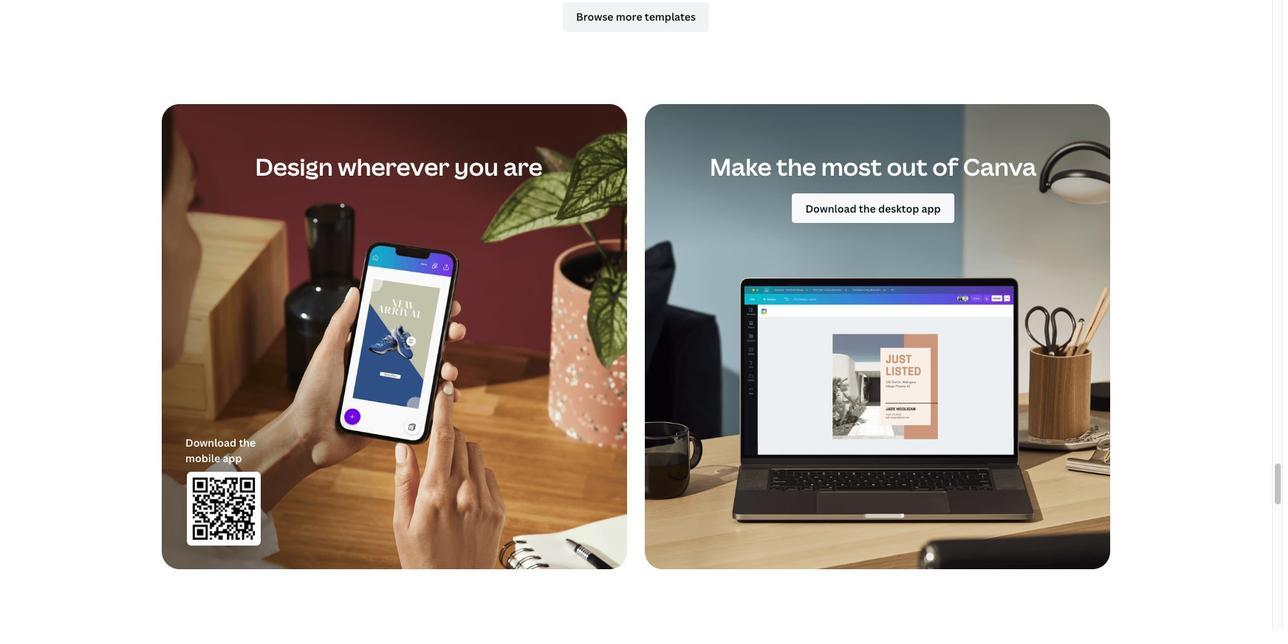 Task type: vqa. For each thing, say whether or not it's contained in the screenshot.
Abstract modern Annual Report IMAGE
no



Task type: describe. For each thing, give the bounding box(es) containing it.
you
[[454, 151, 499, 182]]

are
[[503, 151, 543, 182]]

design
[[255, 151, 333, 182]]

out
[[887, 151, 928, 182]]

of
[[933, 151, 958, 182]]

design wherever you are
[[255, 151, 543, 182]]



Task type: locate. For each thing, give the bounding box(es) containing it.
1 horizontal spatial the
[[777, 151, 816, 182]]

make the most out of canva
[[710, 151, 1037, 182]]

the for make
[[777, 151, 816, 182]]

most
[[821, 151, 882, 182]]

download
[[185, 436, 237, 450]]

download the mobile app
[[185, 436, 256, 465]]

make
[[710, 151, 772, 182]]

0 vertical spatial the
[[777, 151, 816, 182]]

the left "most"
[[777, 151, 816, 182]]

wherever
[[338, 151, 450, 182]]

the for download
[[239, 436, 256, 450]]

1 vertical spatial the
[[239, 436, 256, 450]]

0 horizontal spatial the
[[239, 436, 256, 450]]

the
[[777, 151, 816, 182], [239, 436, 256, 450]]

app
[[223, 451, 242, 465]]

mobile
[[185, 451, 220, 465]]

the up app
[[239, 436, 256, 450]]

canva
[[963, 151, 1037, 182]]

the inside download the mobile app
[[239, 436, 256, 450]]



